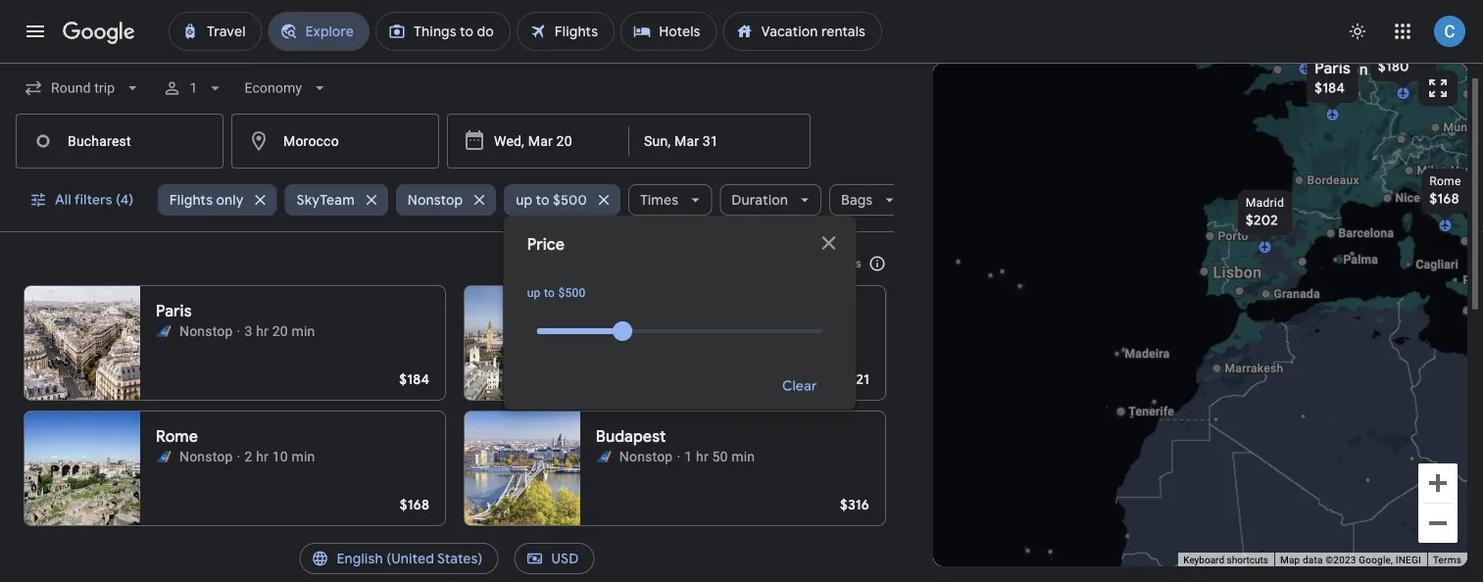 Task type: describe. For each thing, give the bounding box(es) containing it.
Where to? text field
[[231, 114, 439, 169]]

map data ©2023 google, inegi
[[1281, 555, 1422, 566]]

$221
[[841, 371, 870, 388]]

hr for london
[[696, 323, 709, 339]]

keyboard shortcuts button
[[1184, 554, 1269, 567]]

next image
[[847, 177, 894, 224]]

1 vertical spatial $184
[[399, 371, 430, 388]]

madeira
[[1125, 347, 1170, 361]]

nonstop for paris
[[179, 323, 233, 339]]

tarom image for budapest
[[596, 449, 612, 465]]

loading results progress bar
[[0, 63, 1484, 67]]

2 hr 10 min
[[245, 449, 315, 465]]

min for paris
[[292, 323, 315, 339]]

london inside the map region
[[1315, 60, 1369, 79]]

rome for rome $168
[[1430, 175, 1462, 188]]

(4)
[[116, 191, 134, 209]]

skyteam
[[296, 191, 354, 209]]

bags
[[841, 191, 873, 209]]

 image for london
[[677, 322, 681, 341]]

1 for 1 hr 50 min
[[685, 449, 693, 465]]

english (united states) button
[[300, 535, 499, 583]]

184 US dollars text field
[[399, 371, 430, 388]]

price
[[527, 235, 565, 255]]

flights only button
[[157, 177, 277, 224]]

inegi
[[1396, 555, 1422, 566]]

tenerife
[[1129, 405, 1175, 419]]

2
[[245, 449, 253, 465]]

180 US dollars text field
[[1379, 58, 1410, 76]]

english (united states)
[[337, 550, 483, 568]]

nonstop for rome
[[179, 449, 233, 465]]

1 vertical spatial up to $500
[[527, 286, 586, 300]]

about
[[755, 257, 788, 271]]

none text field inside filters form
[[16, 114, 224, 169]]

202 US dollars text field
[[1246, 212, 1279, 229]]

168 US dollars text field
[[1430, 190, 1460, 208]]

granada
[[1274, 287, 1321, 301]]

clear
[[783, 378, 818, 395]]

marrakesh
[[1225, 362, 1284, 376]]

times button
[[628, 177, 712, 224]]

munich
[[1444, 121, 1484, 134]]

skyteam button
[[284, 177, 388, 224]]

florence
[[1440, 190, 1484, 204]]

flights
[[169, 191, 212, 209]]

english
[[337, 550, 383, 568]]

nice
[[1396, 191, 1421, 205]]

nonstop for budapest
[[620, 449, 673, 465]]

10
[[272, 449, 288, 465]]

tarom image for london
[[596, 324, 612, 339]]

316 US dollars text field
[[840, 496, 870, 514]]

flights only
[[169, 191, 243, 209]]

filters form
[[0, 63, 894, 177]]

rome for rome
[[156, 427, 198, 447]]

nonstop button
[[396, 177, 496, 224]]

hr for rome
[[256, 449, 269, 465]]

20
[[272, 323, 288, 339]]

2 i̇stanbul button from the top
[[464, 536, 887, 583]]

states)
[[437, 550, 483, 568]]

184 US dollars text field
[[1315, 79, 1346, 97]]

$180 button
[[1367, 32, 1441, 97]]

venice
[[1452, 164, 1484, 178]]

usd
[[552, 550, 579, 568]]

 image for rome
[[237, 447, 241, 467]]

bordeaux
[[1308, 174, 1360, 187]]

about these results image
[[854, 240, 901, 287]]

google,
[[1360, 555, 1394, 566]]

(united
[[387, 550, 434, 568]]

madrid $202
[[1246, 196, 1285, 229]]

1 i̇stanbul button from the top
[[464, 534, 887, 583]]

1 vertical spatial to
[[544, 286, 555, 300]]

$500 inside popup button
[[553, 191, 587, 209]]

45
[[712, 323, 728, 339]]

min for rome
[[292, 449, 315, 465]]

view larger map image
[[1427, 76, 1450, 100]]

1 vertical spatial $500
[[558, 286, 586, 300]]

all filters (4)
[[55, 191, 134, 209]]

3 for london
[[685, 323, 693, 339]]

$184 inside paris $184
[[1315, 79, 1346, 97]]

duration button
[[720, 177, 821, 224]]

data
[[1303, 555, 1324, 566]]

168 US dollars text field
[[400, 496, 430, 514]]

$180
[[1379, 58, 1410, 76]]

©2023
[[1326, 555, 1357, 566]]



Task type: vqa. For each thing, say whether or not it's contained in the screenshot.
min
yes



Task type: locate. For each thing, give the bounding box(es) containing it.
2 3 from the left
[[685, 323, 693, 339]]

 image
[[237, 322, 241, 341], [677, 447, 681, 467]]

$184
[[1315, 79, 1346, 97], [399, 371, 430, 388]]

1 horizontal spatial rome
[[1430, 175, 1462, 188]]

1 horizontal spatial  image
[[677, 447, 681, 467]]

tarom image down budapest
[[596, 449, 612, 465]]

madrid
[[1246, 196, 1285, 210]]

lisbon
[[1214, 263, 1263, 282]]

min right 20
[[292, 323, 315, 339]]

1 horizontal spatial  image
[[677, 322, 681, 341]]

hr right 2 on the bottom
[[256, 449, 269, 465]]

1
[[190, 80, 197, 96], [685, 449, 693, 465]]

to down price
[[544, 286, 555, 300]]

shortcuts
[[1227, 555, 1269, 566]]

0 horizontal spatial $168
[[400, 496, 430, 514]]

nonstop
[[407, 191, 463, 209], [179, 323, 233, 339], [620, 323, 673, 339], [179, 449, 233, 465], [620, 449, 673, 465]]

nonstop left 2 on the bottom
[[179, 449, 233, 465]]

terms link
[[1434, 555, 1462, 566]]

0 horizontal spatial paris
[[156, 302, 192, 322]]

nonstop left 3 hr 45 min
[[620, 323, 673, 339]]

1 horizontal spatial london
[[1315, 60, 1369, 79]]

min right 45 in the bottom left of the page
[[732, 323, 755, 339]]

2 tarom image from the left
[[596, 324, 612, 339]]

1 3 from the left
[[245, 323, 253, 339]]

tarom image
[[156, 324, 172, 339], [596, 324, 612, 339]]

up to $500
[[516, 191, 587, 209], [527, 286, 586, 300]]

1 for 1
[[190, 80, 197, 96]]

$168 down "milan"
[[1430, 190, 1460, 208]]

0 vertical spatial $500
[[553, 191, 587, 209]]

0 horizontal spatial  image
[[237, 447, 241, 467]]

nonstop down filters form
[[407, 191, 463, 209]]

london
[[1315, 60, 1369, 79], [596, 302, 651, 322]]

3 for paris
[[245, 323, 253, 339]]

1 vertical spatial  image
[[237, 447, 241, 467]]

1 button
[[154, 65, 233, 112]]

221 US dollars text field
[[841, 371, 870, 388]]

hr for paris
[[256, 323, 269, 339]]

0 vertical spatial 1
[[190, 80, 197, 96]]

1 hr 50 min
[[685, 449, 755, 465]]

0 vertical spatial paris
[[1315, 58, 1351, 78]]

i̇stanbul
[[596, 553, 655, 573]]

tarom image left 2 on the bottom
[[156, 449, 172, 465]]

up inside up to $500 popup button
[[516, 191, 532, 209]]

0 horizontal spatial rome
[[156, 427, 198, 447]]

up to $500 down price
[[527, 286, 586, 300]]

paris $184
[[1315, 58, 1351, 97]]

up down price
[[527, 286, 541, 300]]

tarom image for rome
[[156, 449, 172, 465]]

rome
[[1430, 175, 1462, 188], [156, 427, 198, 447]]

paris
[[1315, 58, 1351, 78], [156, 302, 192, 322]]

to inside up to $500 popup button
[[536, 191, 549, 209]]

3 left 45 in the bottom left of the page
[[685, 323, 693, 339]]

Departure text field
[[494, 115, 584, 168]]

all
[[55, 191, 71, 209]]

Return text field
[[644, 115, 744, 168]]

 image left 3 hr 45 min
[[677, 322, 681, 341]]

clear button
[[759, 363, 841, 410]]

nonstop left 3 hr 20 min
[[179, 323, 233, 339]]

min for london
[[732, 323, 755, 339]]

1 horizontal spatial paris
[[1315, 58, 1351, 78]]

0 vertical spatial  image
[[237, 322, 241, 341]]

 image left 2 on the bottom
[[237, 447, 241, 467]]

times
[[640, 191, 678, 209]]

1 vertical spatial 1
[[685, 449, 693, 465]]

3 hr 45 min
[[685, 323, 755, 339]]

bags button
[[829, 177, 906, 224]]

1 tarom image from the left
[[156, 324, 172, 339]]

keyboard shortcuts
[[1184, 555, 1269, 566]]

close dialog image
[[818, 231, 841, 255]]

nonstop for london
[[620, 323, 673, 339]]

1 vertical spatial london
[[596, 302, 651, 322]]

$202
[[1246, 212, 1279, 229]]

nonstop inside popup button
[[407, 191, 463, 209]]

usd button
[[514, 535, 595, 583]]

change appearance image
[[1335, 8, 1382, 55]]

0 horizontal spatial london
[[596, 302, 651, 322]]

1 horizontal spatial 3
[[685, 323, 693, 339]]

1 horizontal spatial tarom image
[[596, 324, 612, 339]]

 image for paris
[[237, 322, 241, 341]]

barcelona
[[1339, 227, 1395, 240]]

1 horizontal spatial tarom image
[[596, 449, 612, 465]]

all filters (4) button
[[18, 177, 149, 224]]

0 vertical spatial up to $500
[[516, 191, 587, 209]]

0 horizontal spatial 1
[[190, 80, 197, 96]]

up to $500 button
[[504, 177, 620, 224]]

0 vertical spatial london
[[1315, 60, 1369, 79]]

 image left 1 hr 50 min
[[677, 447, 681, 467]]

0 horizontal spatial 3
[[245, 323, 253, 339]]

to up price
[[536, 191, 549, 209]]

hr for budapest
[[696, 449, 709, 465]]

budapest
[[596, 427, 666, 447]]

1 vertical spatial $168
[[400, 496, 430, 514]]

keyboard
[[1184, 555, 1225, 566]]

pale
[[1464, 274, 1484, 287]]

main menu image
[[24, 20, 47, 43]]

map region
[[805, 0, 1484, 583]]

nonstop down budapest
[[620, 449, 673, 465]]

 image for budapest
[[677, 447, 681, 467]]

map
[[1281, 555, 1301, 566]]

min right 50
[[732, 449, 755, 465]]

0 horizontal spatial tarom image
[[156, 449, 172, 465]]

 image
[[677, 322, 681, 341], [237, 447, 241, 467]]

min for budapest
[[732, 449, 755, 465]]

$500 down price
[[558, 286, 586, 300]]

these
[[791, 257, 821, 271]]

0 horizontal spatial  image
[[237, 322, 241, 341]]

3
[[245, 323, 253, 339], [685, 323, 693, 339]]

1 horizontal spatial $184
[[1315, 79, 1346, 97]]

rome inside the map region
[[1430, 175, 1462, 188]]

1 tarom image from the left
[[156, 449, 172, 465]]

$500 up price
[[553, 191, 587, 209]]

tarom image
[[156, 449, 172, 465], [596, 449, 612, 465]]

about these results
[[755, 257, 862, 271]]

porto
[[1219, 229, 1249, 243]]

min right 10
[[292, 449, 315, 465]]

1 vertical spatial rome
[[156, 427, 198, 447]]

3 left 20
[[245, 323, 253, 339]]

2 tarom image from the left
[[596, 449, 612, 465]]

up to $500 up price
[[516, 191, 587, 209]]

0 vertical spatial $184
[[1315, 79, 1346, 97]]

terms
[[1434, 555, 1462, 566]]

None field
[[16, 71, 150, 106], [237, 71, 337, 106], [16, 71, 150, 106], [237, 71, 337, 106]]

None text field
[[16, 114, 224, 169]]

3 hr 20 min
[[245, 323, 315, 339]]

min
[[292, 323, 315, 339], [732, 323, 755, 339], [292, 449, 315, 465], [732, 449, 755, 465]]

only
[[216, 191, 243, 209]]

up up price
[[516, 191, 532, 209]]

 image left 3 hr 20 min
[[237, 322, 241, 341]]

1 horizontal spatial $168
[[1430, 190, 1460, 208]]

palma
[[1344, 253, 1379, 267]]

$168 inside rome $168
[[1430, 190, 1460, 208]]

0 horizontal spatial tarom image
[[156, 324, 172, 339]]

rome $168
[[1430, 175, 1462, 208]]

1 vertical spatial  image
[[677, 447, 681, 467]]

0 vertical spatial  image
[[677, 322, 681, 341]]

up to $500 inside up to $500 popup button
[[516, 191, 587, 209]]

0 vertical spatial to
[[536, 191, 549, 209]]

up
[[516, 191, 532, 209], [527, 286, 541, 300]]

tarom image for paris
[[156, 324, 172, 339]]

hr left 20
[[256, 323, 269, 339]]

$316
[[840, 496, 870, 514]]

duration
[[731, 191, 788, 209]]

$168
[[1430, 190, 1460, 208], [400, 496, 430, 514]]

1 vertical spatial up
[[527, 286, 541, 300]]

paris inside the map region
[[1315, 58, 1351, 78]]

results
[[825, 257, 862, 271]]

milan
[[1418, 164, 1448, 178]]

cagliari
[[1417, 258, 1459, 272]]

0 vertical spatial up
[[516, 191, 532, 209]]

0 vertical spatial rome
[[1430, 175, 1462, 188]]

paris for paris $184
[[1315, 58, 1351, 78]]

$500
[[553, 191, 587, 209], [558, 286, 586, 300]]

filters
[[74, 191, 112, 209]]

1 vertical spatial paris
[[156, 302, 192, 322]]

hr left 45 in the bottom left of the page
[[696, 323, 709, 339]]

hr
[[256, 323, 269, 339], [696, 323, 709, 339], [256, 449, 269, 465], [696, 449, 709, 465]]

1 horizontal spatial 1
[[685, 449, 693, 465]]

hr left 50
[[696, 449, 709, 465]]

$168 up (united
[[400, 496, 430, 514]]

i̇stanbul button
[[464, 534, 887, 583], [464, 536, 887, 583]]

to
[[536, 191, 549, 209], [544, 286, 555, 300]]

1 inside popup button
[[190, 80, 197, 96]]

0 horizontal spatial $184
[[399, 371, 430, 388]]

0 vertical spatial $168
[[1430, 190, 1460, 208]]

50
[[712, 449, 728, 465]]

paris for paris
[[156, 302, 192, 322]]



